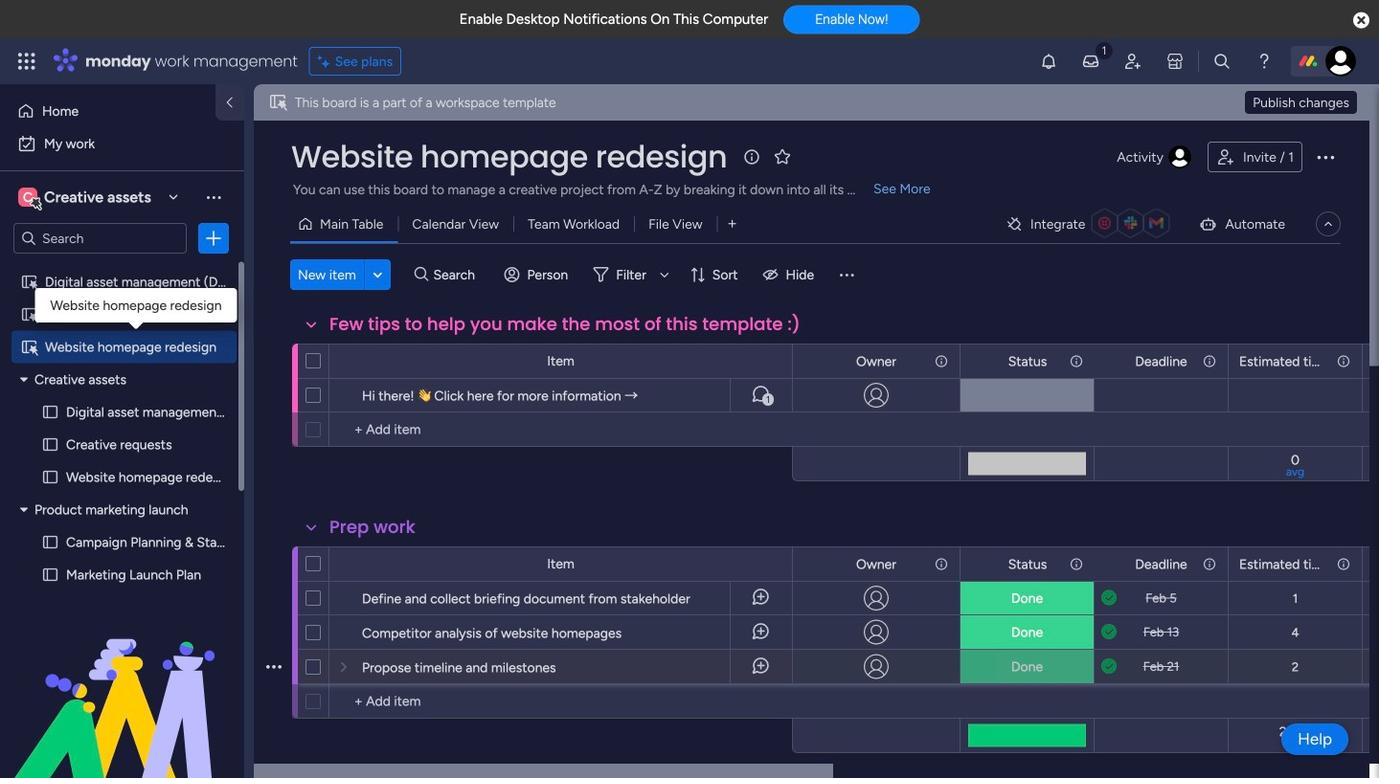 Task type: locate. For each thing, give the bounding box(es) containing it.
1 vertical spatial v2 done deadline image
[[1101, 658, 1117, 676]]

column information image
[[934, 354, 949, 369], [934, 557, 949, 572], [1069, 557, 1084, 572], [1202, 557, 1217, 572], [1336, 557, 1351, 572]]

see plans image
[[318, 51, 335, 72]]

v2 search image
[[414, 264, 429, 286]]

2 column information image from the left
[[1202, 354, 1217, 369]]

2 horizontal spatial column information image
[[1336, 354, 1351, 369]]

1 vertical spatial public board image
[[41, 566, 59, 584]]

john smith image
[[1325, 46, 1356, 77]]

1 column information image from the left
[[1069, 354, 1084, 369]]

3 public board image from the top
[[41, 468, 59, 487]]

2 vertical spatial public board under template workspace image
[[20, 338, 38, 356]]

2 vertical spatial public board image
[[41, 468, 59, 487]]

0 vertical spatial options image
[[1314, 146, 1337, 169]]

0 vertical spatial public board under template workspace image
[[20, 273, 38, 291]]

1 vertical spatial public board under template workspace image
[[20, 306, 38, 324]]

caret down image
[[20, 373, 28, 386], [20, 503, 28, 517]]

None field
[[286, 137, 732, 177], [325, 312, 805, 337], [851, 351, 901, 372], [1003, 351, 1052, 372], [1130, 351, 1192, 372], [1235, 351, 1331, 372], [325, 515, 420, 540], [851, 554, 901, 575], [1003, 554, 1052, 575], [1130, 554, 1192, 575], [1235, 554, 1331, 575], [286, 137, 732, 177], [325, 312, 805, 337], [851, 351, 901, 372], [1003, 351, 1052, 372], [1130, 351, 1192, 372], [1235, 351, 1331, 372], [325, 515, 420, 540], [851, 554, 901, 575], [1003, 554, 1052, 575], [1130, 554, 1192, 575], [1235, 554, 1331, 575]]

1 caret down image from the top
[[20, 373, 28, 386]]

1 horizontal spatial options image
[[1314, 146, 1337, 169]]

0 vertical spatial public board image
[[41, 403, 59, 421]]

show board description image
[[741, 147, 764, 167]]

options image up collapse board header icon
[[1314, 146, 1337, 169]]

1 vertical spatial public board image
[[41, 436, 59, 454]]

public board image
[[41, 403, 59, 421], [41, 436, 59, 454], [41, 468, 59, 487]]

0 vertical spatial caret down image
[[20, 373, 28, 386]]

0 vertical spatial public board image
[[41, 533, 59, 552]]

lottie animation image
[[0, 585, 244, 779]]

search everything image
[[1212, 52, 1232, 71]]

2 caret down image from the top
[[20, 503, 28, 517]]

v2 done deadline image
[[1101, 623, 1117, 642], [1101, 658, 1117, 676]]

option
[[11, 96, 204, 126], [11, 128, 233, 159], [0, 265, 244, 269]]

column information image
[[1069, 354, 1084, 369], [1202, 354, 1217, 369], [1336, 354, 1351, 369]]

1 vertical spatial caret down image
[[20, 503, 28, 517]]

list box
[[0, 262, 264, 717]]

0 horizontal spatial column information image
[[1069, 354, 1084, 369]]

public board under template workspace image
[[20, 273, 38, 291], [20, 306, 38, 324], [20, 338, 38, 356]]

1 horizontal spatial column information image
[[1202, 354, 1217, 369]]

invite members image
[[1123, 52, 1143, 71]]

1 vertical spatial options image
[[204, 229, 223, 248]]

select product image
[[17, 52, 36, 71]]

options image down workspace options icon
[[204, 229, 223, 248]]

lottie animation element
[[0, 585, 244, 779]]

add view image
[[728, 217, 736, 231]]

public board image
[[41, 533, 59, 552], [41, 566, 59, 584]]

options image
[[1314, 146, 1337, 169], [204, 229, 223, 248]]

workspace options image
[[204, 187, 223, 207]]

notifications image
[[1039, 52, 1058, 71]]

2 public board image from the top
[[41, 566, 59, 584]]

2 v2 done deadline image from the top
[[1101, 658, 1117, 676]]

0 vertical spatial v2 done deadline image
[[1101, 623, 1117, 642]]

Search field
[[429, 261, 486, 288]]



Task type: vqa. For each thing, say whether or not it's contained in the screenshot.
MANUFACTURING on the left
no



Task type: describe. For each thing, give the bounding box(es) containing it.
workspace selection element
[[18, 186, 154, 211]]

2 vertical spatial option
[[0, 265, 244, 269]]

workspace image
[[18, 187, 37, 208]]

help image
[[1255, 52, 1274, 71]]

collapse board header image
[[1321, 216, 1336, 232]]

update feed image
[[1081, 52, 1100, 71]]

3 column information image from the left
[[1336, 354, 1351, 369]]

0 vertical spatial option
[[11, 96, 204, 126]]

1 public board image from the top
[[41, 403, 59, 421]]

dapulse close image
[[1353, 11, 1370, 31]]

1 public board under template workspace image from the top
[[20, 273, 38, 291]]

menu image
[[837, 265, 856, 284]]

2 public board image from the top
[[41, 436, 59, 454]]

monday marketplace image
[[1166, 52, 1185, 71]]

2 public board under template workspace image from the top
[[20, 306, 38, 324]]

1 public board image from the top
[[41, 533, 59, 552]]

1 vertical spatial option
[[11, 128, 233, 159]]

add to favorites image
[[773, 147, 792, 166]]

0 horizontal spatial options image
[[204, 229, 223, 248]]

arrow down image
[[653, 263, 676, 286]]

board activity image
[[1168, 146, 1191, 169]]

1 v2 done deadline image from the top
[[1101, 623, 1117, 642]]

v2 done deadline image
[[1101, 589, 1117, 608]]

Search in workspace field
[[40, 227, 160, 249]]

1 image
[[1096, 39, 1113, 61]]

angle down image
[[373, 268, 382, 282]]

3 public board under template workspace image from the top
[[20, 338, 38, 356]]



